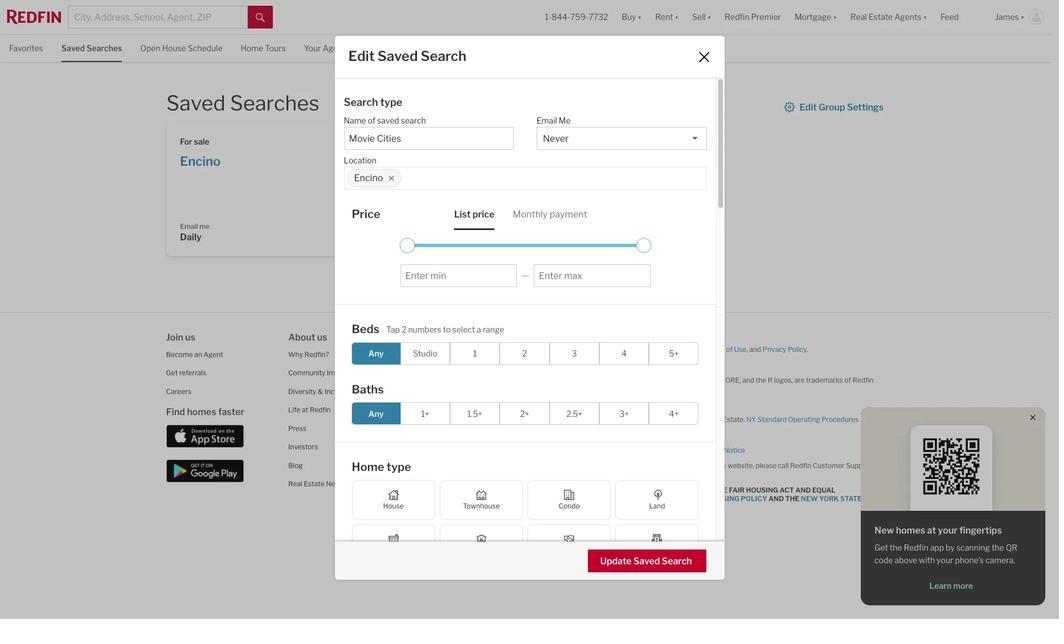 Task type: describe. For each thing, give the bounding box(es) containing it.
to
[[647, 486, 657, 495]]

baths
[[352, 383, 384, 396]]

2 inside checkbox
[[523, 349, 527, 359]]

minimum price slider
[[400, 238, 415, 253]]

privacy policy link
[[763, 345, 807, 354]]

careers button
[[166, 387, 191, 396]]

trademarks
[[806, 376, 843, 384]]

type for home type
[[387, 461, 411, 474]]

0 horizontal spatial fair
[[690, 495, 706, 503]]

1 vertical spatial search
[[344, 96, 378, 108]]

real estate news button
[[288, 480, 344, 488]]

1-844-759-7732
[[545, 12, 608, 22]]

for
[[874, 461, 883, 470]]

title forward button
[[410, 462, 452, 471]]

referrals
[[179, 369, 206, 377]]

saved searches link
[[61, 35, 122, 61]]

redfin inside get the redfin app by scanning the qr code above with your phone's camera.
[[904, 543, 929, 553]]

new york state fair housing notice
[[567, 495, 880, 512]]

list box inside edit saved search dialog
[[537, 127, 707, 150]]

0 horizontal spatial 2
[[402, 325, 407, 335]]

sell
[[555, 361, 566, 369]]

submit search image
[[256, 13, 265, 22]]

business
[[608, 415, 636, 424]]

a inside if you are using a screen reader, or having trouble reading this website, please call redfin customer support for help at
[[582, 461, 586, 470]]

housing inside redfin is committed to and abides by the fair housing act and equal opportunity act. read redfin's
[[746, 486, 779, 495]]

open
[[140, 43, 161, 53]]

if you are using a screen reader, or having trouble reading this website, please call redfin customer support for help at
[[533, 461, 883, 478]]

canada
[[424, 520, 448, 528]]

0 horizontal spatial and
[[658, 486, 674, 495]]

home tours link
[[241, 35, 286, 61]]

ny standard operating procedures link
[[747, 415, 859, 424]]

759-
[[571, 12, 589, 22]]

House checkbox
[[352, 480, 435, 520]]

1 vertical spatial of
[[726, 345, 733, 354]]

search type
[[344, 96, 403, 108]]

0 vertical spatial your
[[938, 526, 958, 536]]

do not sell or share my personal information link
[[533, 361, 672, 369]]

0 vertical spatial you
[[652, 345, 663, 354]]

2 horizontal spatial at
[[928, 526, 937, 536]]

email me daily
[[180, 222, 210, 243]]

california
[[533, 400, 563, 408]]

edit saved search dialog
[[335, 36, 725, 620]]

Studio checkbox
[[401, 342, 450, 365]]

3 checkbox
[[550, 342, 600, 365]]

,
[[747, 345, 748, 354]]

local
[[554, 522, 569, 530]]

owner dashboard link
[[456, 35, 523, 61]]

canada link
[[410, 520, 448, 528]]

4 checkbox
[[600, 342, 649, 365]]

type for search type
[[380, 96, 403, 108]]

join us
[[166, 332, 195, 343]]

owner
[[456, 43, 481, 53]]

redfin is licensed to do business in new york as redfin real estate. ny standard operating procedures
[[533, 415, 859, 424]]

range
[[483, 325, 504, 335]]

your
[[304, 43, 321, 53]]

of inside redfin and all redfin variants, title forward, walk score, and the r logos, are trademarks of redfin corporation, registered or pending in the uspto.
[[845, 376, 851, 384]]

no results
[[647, 556, 691, 567]]

terms
[[705, 345, 725, 354]]

or inside if you are using a screen reader, or having trouble reading this website, please call redfin customer support for help at
[[634, 461, 641, 470]]

2.5+ radio
[[550, 402, 600, 425]]

Name of saved search text field
[[349, 133, 509, 144]]

of inside name of saved search element
[[368, 115, 376, 125]]

1+
[[421, 409, 430, 419]]

Enter max text field
[[539, 271, 645, 282]]

edit saved search element
[[349, 48, 683, 64]]

1.5+
[[468, 409, 483, 419]]

2 checkbox
[[500, 342, 550, 365]]

searching,
[[618, 345, 650, 354]]

fingertips
[[960, 526, 1002, 536]]

offers link
[[364, 35, 388, 61]]

1 horizontal spatial and
[[769, 495, 784, 503]]

new york state fair housing notice link
[[567, 495, 880, 512]]

help
[[533, 470, 546, 478]]

personal
[[606, 361, 634, 369]]

find for find homes faster
[[166, 407, 185, 418]]

Enter min text field
[[406, 271, 512, 282]]

list price element
[[454, 200, 495, 230]]

location
[[344, 155, 377, 165]]

reading
[[689, 461, 713, 470]]

find for find us
[[410, 332, 429, 343]]

loans
[[467, 444, 486, 452]]

terms of use link
[[705, 345, 747, 354]]

redfin down &
[[310, 406, 331, 414]]

Any checkbox
[[351, 342, 401, 365]]

more
[[954, 581, 974, 591]]

searches inside saved searches link
[[87, 43, 122, 53]]

title forward
[[410, 462, 452, 471]]

list price
[[454, 209, 495, 220]]

operating
[[788, 415, 821, 424]]

any for studio
[[369, 349, 384, 359]]

0 vertical spatial at
[[302, 406, 308, 414]]

beds
[[352, 323, 380, 336]]

maximum price slider
[[636, 238, 651, 253]]

redfin for and
[[533, 376, 558, 384]]

me
[[559, 115, 571, 125]]

protection
[[689, 446, 723, 455]]

to for range
[[443, 325, 451, 335]]

2 horizontal spatial and
[[796, 486, 811, 495]]

join
[[166, 332, 183, 343]]

redfin inside if you are using a screen reader, or having trouble reading this website, please call redfin customer support for help at
[[791, 461, 812, 470]]

procedures
[[822, 415, 859, 424]]

get for get referrals
[[166, 369, 178, 377]]

0 vertical spatial settings
[[670, 43, 701, 53]]

using
[[564, 461, 581, 470]]

all
[[573, 376, 580, 384]]

redfin down my
[[581, 376, 606, 384]]

use
[[734, 345, 747, 354]]

not
[[543, 361, 554, 369]]

1 vertical spatial home
[[446, 444, 465, 452]]

1 horizontal spatial housing
[[708, 495, 740, 503]]

dre
[[564, 400, 578, 408]]

get the redfin app by scanning the qr code above with your phone's camera.
[[875, 543, 1018, 565]]

Land checkbox
[[616, 480, 699, 520]]

why redfin?
[[288, 350, 329, 359]]

the left uspto.
[[651, 384, 662, 393]]

home for home type
[[352, 461, 384, 474]]

abides
[[675, 486, 701, 495]]

reader,
[[611, 461, 632, 470]]

any for 1+
[[369, 409, 384, 419]]

get referrals
[[166, 369, 206, 377]]

currency
[[570, 522, 599, 530]]

faster
[[218, 407, 244, 418]]

ny
[[747, 415, 757, 424]]

my
[[595, 361, 605, 369]]

3+ radio
[[600, 402, 649, 425]]

townhouse
[[463, 502, 500, 510]]

1 horizontal spatial the
[[786, 495, 800, 503]]

do not sell or share my personal information .
[[533, 361, 674, 369]]

search for edit saved search
[[421, 48, 467, 64]]

0 vertical spatial option group
[[351, 342, 699, 365]]

uspto.
[[663, 384, 687, 393]]

remove encino image
[[388, 175, 395, 182]]

updated
[[533, 345, 560, 354]]

monthly
[[513, 209, 548, 220]]

are inside if you are using a screen reader, or having trouble reading this website, please call redfin customer support for help at
[[552, 461, 562, 470]]

news
[[326, 480, 344, 488]]

5+ checkbox
[[649, 342, 699, 365]]

2+ radio
[[500, 402, 550, 425]]

1 vertical spatial saved searches
[[166, 91, 319, 116]]

you inside if you are using a screen reader, or having trouble reading this website, please call redfin customer support for help at
[[539, 461, 550, 470]]

why
[[288, 350, 303, 359]]

2 horizontal spatial to
[[685, 345, 691, 354]]

0 vertical spatial .
[[807, 345, 808, 354]]

equity
[[424, 444, 444, 452]]

email me
[[537, 115, 571, 125]]

1 checkbox
[[450, 342, 500, 365]]

house inside 'link'
[[162, 43, 186, 53]]

the up "above"
[[890, 543, 903, 553]]

1 vertical spatial in
[[637, 415, 643, 424]]

open house schedule
[[140, 43, 223, 53]]

score,
[[716, 376, 741, 384]]

fair housing policy and the
[[690, 495, 801, 503]]

0 vertical spatial saved searches
[[61, 43, 122, 53]]

offers
[[364, 43, 388, 53]]

bay equity home loans
[[410, 444, 486, 452]]

monthly payment
[[513, 209, 588, 220]]

this
[[715, 461, 727, 470]]

information
[[635, 361, 672, 369]]



Task type: locate. For each thing, give the bounding box(es) containing it.
redfin inside redfin and all redfin variants, title forward, walk score, and the r logos, are trademarks of redfin corporation, registered or pending in the uspto.
[[853, 376, 874, 384]]

no results button
[[634, 551, 705, 574]]

0 horizontal spatial find
[[166, 407, 185, 418]]

0 vertical spatial new
[[644, 415, 659, 424]]

title
[[410, 462, 425, 471]]

2+
[[520, 409, 530, 419]]

at right life
[[302, 406, 308, 414]]

0 vertical spatial find
[[410, 332, 429, 343]]

1 vertical spatial homes
[[896, 526, 926, 536]]

to left select at the left of page
[[443, 325, 451, 335]]

1 horizontal spatial fair
[[729, 486, 745, 495]]

name
[[344, 115, 366, 125]]

share
[[576, 361, 593, 369]]

1 horizontal spatial encino
[[354, 173, 383, 184]]

1 horizontal spatial home
[[352, 461, 384, 474]]

edit saved search
[[349, 48, 467, 64]]

encino down location
[[354, 173, 383, 184]]

0 vertical spatial type
[[380, 96, 403, 108]]

screen
[[587, 461, 609, 470]]

to right "agree"
[[685, 345, 691, 354]]

redfin right trademarks
[[853, 376, 874, 384]]

1 vertical spatial agent
[[204, 350, 223, 359]]

0 horizontal spatial or
[[568, 361, 574, 369]]

1 vertical spatial any
[[369, 409, 384, 419]]

learn more
[[930, 581, 974, 591]]

2 horizontal spatial search
[[662, 556, 692, 567]]

None checkbox
[[352, 525, 435, 565], [528, 525, 611, 565], [616, 525, 699, 565], [352, 525, 435, 565], [528, 525, 611, 565], [616, 525, 699, 565]]

1 vertical spatial get
[[875, 543, 888, 553]]

policy
[[788, 345, 807, 354]]

844-
[[552, 12, 571, 22]]

new left york
[[644, 415, 659, 424]]

search for update saved search
[[662, 556, 692, 567]]

City, Address, School, Agent, ZIP search field
[[68, 6, 248, 28]]

your agent
[[304, 43, 346, 53]]

Townhouse checkbox
[[440, 480, 523, 520]]

get up code
[[875, 543, 888, 553]]

0 vertical spatial real
[[708, 415, 722, 424]]

find us
[[410, 332, 441, 343]]

states
[[447, 506, 467, 514]]

saved inside button
[[634, 556, 660, 567]]

2 horizontal spatial us
[[431, 332, 441, 343]]

1 us from the left
[[185, 332, 195, 343]]

. right privacy
[[807, 345, 808, 354]]

settings right "group"
[[847, 102, 884, 113]]

having
[[642, 461, 663, 470]]

of right trademarks
[[845, 376, 851, 384]]

us for join us
[[185, 332, 195, 343]]

0 horizontal spatial email
[[180, 222, 198, 231]]

0 horizontal spatial search
[[344, 96, 378, 108]]

2 left updated
[[523, 349, 527, 359]]

option group for baths
[[351, 402, 699, 425]]

email inside email me daily
[[180, 222, 198, 231]]

in
[[644, 384, 650, 393], [637, 415, 643, 424], [547, 522, 553, 530]]

scanning
[[957, 543, 990, 553]]

4+
[[669, 409, 679, 419]]

1 vertical spatial encino
[[354, 173, 383, 184]]

and right act
[[796, 486, 811, 495]]

home up house checkbox
[[352, 461, 384, 474]]

house right open
[[162, 43, 186, 53]]

any inside checkbox
[[369, 349, 384, 359]]

us for find us
[[431, 332, 441, 343]]

house inside checkbox
[[383, 502, 404, 510]]

redfin inside button
[[725, 12, 750, 22]]

0 vertical spatial or
[[568, 361, 574, 369]]

1 horizontal spatial to
[[590, 415, 596, 424]]

contact us
[[410, 350, 446, 359]]

1.5+ radio
[[450, 402, 500, 425]]

0 horizontal spatial home
[[241, 43, 263, 53]]

edit right your agent
[[349, 48, 375, 64]]

email left me at the right of the page
[[537, 115, 557, 125]]

for sale
[[180, 137, 209, 146]]

fair inside new york state fair housing notice
[[864, 495, 880, 503]]

2 any from the top
[[369, 409, 384, 419]]

option group containing house
[[352, 480, 699, 565]]

email for email me
[[537, 115, 557, 125]]

website,
[[728, 461, 755, 470]]

0 horizontal spatial in
[[547, 522, 553, 530]]

agent right your
[[323, 43, 346, 53]]

saved
[[377, 115, 399, 125]]

email inside edit saved search dialog
[[537, 115, 557, 125]]

get
[[166, 369, 178, 377], [875, 543, 888, 553]]

0 horizontal spatial edit
[[349, 48, 375, 64]]

1 vertical spatial at
[[548, 470, 554, 478]]

1 horizontal spatial 2
[[523, 349, 527, 359]]

2 horizontal spatial of
[[845, 376, 851, 384]]

0 vertical spatial home
[[241, 43, 263, 53]]

a inside dialog
[[477, 325, 481, 335]]

2 us from the left
[[317, 332, 327, 343]]

bay
[[410, 444, 423, 452]]

and right ,
[[750, 345, 761, 354]]

4+ radio
[[649, 402, 699, 425]]

at right help in the right of the page
[[548, 470, 554, 478]]

redfin and all redfin variants, title forward, walk score, and the r logos, are trademarks of redfin corporation, registered or pending in the uspto.
[[533, 376, 874, 393]]

settings right "account"
[[670, 43, 701, 53]]

home for home tours
[[241, 43, 263, 53]]

redfin left is
[[533, 415, 554, 424]]

2 vertical spatial search
[[662, 556, 692, 567]]

1 vertical spatial find
[[166, 407, 185, 418]]

are inside redfin and all redfin variants, title forward, walk score, and the r logos, are trademarks of redfin corporation, registered or pending in the uspto.
[[795, 376, 805, 384]]

code
[[875, 556, 893, 565]]

redfin left 'premier'
[[725, 12, 750, 22]]

dashboard
[[482, 43, 523, 53]]

homes up download the redfin app on the apple app store image
[[187, 407, 216, 418]]

us up us
[[431, 332, 441, 343]]

real left estate.
[[708, 415, 722, 424]]

2 vertical spatial in
[[547, 522, 553, 530]]

1+ radio
[[401, 402, 450, 425]]

0 horizontal spatial the
[[714, 486, 728, 495]]

1 horizontal spatial us
[[317, 332, 327, 343]]

searches down 'tours'
[[230, 91, 319, 116]]

call
[[778, 461, 789, 470]]

none search field inside edit saved search dialog
[[401, 167, 706, 190]]

diversity & inclusion
[[288, 387, 353, 396]]

. down 5+
[[672, 361, 674, 369]]

in right pending
[[644, 384, 650, 393]]

at inside if you are using a screen reader, or having trouble reading this website, please call redfin customer support for help at
[[548, 470, 554, 478]]

new
[[801, 495, 818, 503]]

condo
[[559, 502, 580, 510]]

at up app
[[928, 526, 937, 536]]

your down by
[[937, 556, 954, 565]]

2 right tap
[[402, 325, 407, 335]]

or left having
[[634, 461, 641, 470]]

house down home type
[[383, 502, 404, 510]]

reviews
[[406, 43, 438, 53]]

2 vertical spatial or
[[634, 461, 641, 470]]

2 vertical spatial to
[[590, 415, 596, 424]]

find down careers button
[[166, 407, 185, 418]]

2 horizontal spatial in
[[644, 384, 650, 393]]

any down baths
[[369, 409, 384, 419]]

1 horizontal spatial a
[[582, 461, 586, 470]]

2 horizontal spatial home
[[446, 444, 465, 452]]

of left use
[[726, 345, 733, 354]]

search
[[421, 48, 467, 64], [344, 96, 378, 108], [662, 556, 692, 567]]

1 vertical spatial or
[[608, 384, 615, 393]]

3 us from the left
[[431, 332, 441, 343]]

saved searches
[[61, 43, 122, 53], [166, 91, 319, 116]]

and right policy
[[769, 495, 784, 503]]

1-
[[545, 12, 552, 22]]

community impact
[[288, 369, 349, 377]]

notice
[[724, 446, 745, 455]]

download the redfin app from the google play store image
[[166, 460, 244, 482]]

option group
[[351, 342, 699, 365], [351, 402, 699, 425], [352, 480, 699, 565]]

a right using
[[582, 461, 586, 470]]

tap
[[386, 325, 400, 335]]

0 horizontal spatial encino
[[180, 154, 221, 169]]

search inside button
[[662, 556, 692, 567]]

redfin down not
[[533, 376, 558, 384]]

agent right an
[[204, 350, 223, 359]]

0 horizontal spatial house
[[162, 43, 186, 53]]

about us
[[288, 332, 327, 343]]

1 vertical spatial .
[[672, 361, 674, 369]]

redfin for is
[[567, 486, 593, 495]]

2 horizontal spatial or
[[634, 461, 641, 470]]

get referrals button
[[166, 369, 206, 377]]

and left all
[[559, 376, 571, 384]]

by
[[703, 486, 712, 495]]

redfin up "above"
[[904, 543, 929, 553]]

redfin left is
[[567, 486, 593, 495]]

0 vertical spatial a
[[477, 325, 481, 335]]

edit for edit group settings
[[800, 102, 817, 113]]

do
[[598, 415, 606, 424]]

0 horizontal spatial are
[[552, 461, 562, 470]]

home left 'tours'
[[241, 43, 263, 53]]

become an agent
[[166, 350, 223, 359]]

us right join
[[185, 332, 195, 343]]

of left saved on the top left of the page
[[368, 115, 376, 125]]

download the redfin app on the apple app store image
[[166, 425, 244, 448]]

the left new at the right bottom of page
[[786, 495, 800, 503]]

1 horizontal spatial you
[[652, 345, 663, 354]]

your inside get the redfin app by scanning the qr code above with your phone's camera.
[[937, 556, 954, 565]]

reviews link
[[406, 35, 438, 61]]

or right sell
[[568, 361, 574, 369]]

for
[[180, 137, 192, 146]]

opportunity
[[567, 495, 618, 503]]

equal housing opportunity image
[[533, 485, 560, 513]]

any
[[369, 349, 384, 359], [369, 409, 384, 419]]

list box
[[537, 127, 707, 150]]

1 vertical spatial option group
[[351, 402, 699, 425]]

your up by
[[938, 526, 958, 536]]

redfin inside redfin is committed to and abides by the fair housing act and equal opportunity act. read redfin's
[[567, 486, 593, 495]]

2 vertical spatial of
[[845, 376, 851, 384]]

1 horizontal spatial email
[[537, 115, 557, 125]]

email me element
[[537, 110, 701, 127]]

fair inside redfin is committed to and abides by the fair housing act and equal opportunity act. read redfin's
[[729, 486, 745, 495]]

0 vertical spatial get
[[166, 369, 178, 377]]

1 vertical spatial new
[[875, 526, 895, 536]]

variants,
[[608, 376, 635, 384]]

edit left "group"
[[800, 102, 817, 113]]

homes up "above"
[[896, 526, 926, 536]]

to left do
[[590, 415, 596, 424]]

encino down sale
[[180, 154, 221, 169]]

get inside get the redfin app by scanning the qr code above with your phone's camera.
[[875, 543, 888, 553]]

home left loans
[[446, 444, 465, 452]]

to inside edit saved search dialog
[[443, 325, 451, 335]]

1 any from the top
[[369, 349, 384, 359]]

real down blog button
[[288, 480, 302, 488]]

press
[[288, 424, 307, 433]]

1 vertical spatial real
[[288, 480, 302, 488]]

1 horizontal spatial find
[[410, 332, 429, 343]]

learn
[[930, 581, 952, 591]]

search
[[401, 115, 426, 125]]

logos,
[[774, 376, 793, 384]]

state
[[841, 495, 862, 503]]

0 horizontal spatial of
[[368, 115, 376, 125]]

housing inside new york state fair housing notice
[[567, 503, 599, 512]]

name of saved search element
[[344, 110, 508, 127]]

Any radio
[[351, 402, 401, 425]]

get for get the redfin app by scanning the qr code above with your phone's camera.
[[875, 543, 888, 553]]

the inside redfin is committed to and abides by the fair housing act and equal opportunity act. read redfin's
[[714, 486, 728, 495]]

0 vertical spatial search
[[421, 48, 467, 64]]

1-844-759-7732 link
[[545, 12, 608, 22]]

redfin right call
[[791, 461, 812, 470]]

consumer protection notice link
[[654, 446, 745, 455]]

1 vertical spatial settings
[[847, 102, 884, 113]]

None checkbox
[[440, 525, 523, 565]]

1 vertical spatial email
[[180, 222, 198, 231]]

prices in local currency
[[525, 522, 599, 530]]

0 horizontal spatial .
[[672, 361, 674, 369]]

monthly payment element
[[513, 200, 588, 230]]

type up saved on the top left of the page
[[380, 96, 403, 108]]

us up redfin?
[[317, 332, 327, 343]]

your
[[938, 526, 958, 536], [937, 556, 954, 565]]

1 horizontal spatial agent
[[323, 43, 346, 53]]

the right by
[[714, 486, 728, 495]]

email up daily
[[180, 222, 198, 231]]

redfin's
[[657, 495, 689, 503]]

edit for edit saved search
[[349, 48, 375, 64]]

open house schedule link
[[140, 35, 223, 61]]

1 horizontal spatial new
[[875, 526, 895, 536]]

above
[[895, 556, 918, 565]]

1 horizontal spatial .
[[807, 345, 808, 354]]

encino inside edit saved search dialog
[[354, 173, 383, 184]]

or left pending
[[608, 384, 615, 393]]

any down beds
[[369, 349, 384, 359]]

0 vertical spatial to
[[443, 325, 451, 335]]

redfin
[[725, 12, 750, 22], [853, 376, 874, 384], [310, 406, 331, 414], [533, 415, 554, 424], [685, 415, 706, 424], [791, 461, 812, 470], [904, 543, 929, 553]]

email for email me daily
[[180, 222, 198, 231]]

a left range
[[477, 325, 481, 335]]

0 horizontal spatial housing
[[567, 503, 599, 512]]

searches left open
[[87, 43, 122, 53]]

1 horizontal spatial real
[[708, 415, 722, 424]]

option group for home type
[[352, 480, 699, 565]]

homes for find
[[187, 407, 216, 418]]

redfin is committed to and abides by the fair housing act and equal opportunity act. read redfin's
[[567, 486, 836, 503]]

customer
[[813, 461, 845, 470]]

type down bay
[[387, 461, 411, 474]]

redfin right as
[[685, 415, 706, 424]]

app install qr code image
[[920, 435, 984, 499]]

1 horizontal spatial or
[[608, 384, 615, 393]]

0 vertical spatial of
[[368, 115, 376, 125]]

and right to
[[658, 486, 674, 495]]

press button
[[288, 424, 307, 433]]

investors
[[288, 443, 318, 451]]

are right logos,
[[795, 376, 805, 384]]

1
[[473, 349, 477, 359]]

united states
[[424, 506, 467, 514]]

0 horizontal spatial to
[[443, 325, 451, 335]]

you up information in the right of the page
[[652, 345, 663, 354]]

the left the r
[[756, 376, 767, 384]]

1 horizontal spatial get
[[875, 543, 888, 553]]

0 horizontal spatial real
[[288, 480, 302, 488]]

0 horizontal spatial homes
[[187, 407, 216, 418]]

a
[[477, 325, 481, 335], [582, 461, 586, 470]]

find up studio at the bottom left of page
[[410, 332, 429, 343]]

in left local
[[547, 522, 553, 530]]

favorites link
[[9, 35, 43, 61]]

1 vertical spatial a
[[582, 461, 586, 470]]

1 horizontal spatial saved searches
[[166, 91, 319, 116]]

forward,
[[657, 376, 693, 384]]

Condo checkbox
[[528, 480, 611, 520]]

0 vertical spatial house
[[162, 43, 186, 53]]

rent.
[[410, 425, 427, 434]]

homes for new
[[896, 526, 926, 536]]

are
[[795, 376, 805, 384], [552, 461, 562, 470]]

2 vertical spatial option group
[[352, 480, 699, 565]]

in right 3+
[[637, 415, 643, 424]]

you right the if
[[539, 461, 550, 470]]

are left using
[[552, 461, 562, 470]]

4
[[622, 349, 627, 359]]

.
[[807, 345, 808, 354], [672, 361, 674, 369]]

and right score,
[[743, 376, 755, 384]]

or inside redfin and all redfin variants, title forward, walk score, and the r logos, are trademarks of redfin corporation, registered or pending in the uspto.
[[608, 384, 615, 393]]

us for about us
[[317, 332, 327, 343]]

1 horizontal spatial of
[[726, 345, 733, 354]]

edit inside dialog
[[349, 48, 375, 64]]

new up code
[[875, 526, 895, 536]]

trouble
[[665, 461, 688, 470]]

me
[[200, 222, 210, 231]]

to for in
[[590, 415, 596, 424]]

feed button
[[934, 0, 989, 34]]

1 vertical spatial are
[[552, 461, 562, 470]]

in inside redfin and all redfin variants, title forward, walk score, and the r logos, are trademarks of redfin corporation, registered or pending in the uspto.
[[644, 384, 650, 393]]

1 vertical spatial edit
[[800, 102, 817, 113]]

the left terms
[[693, 345, 703, 354]]

0 vertical spatial edit
[[349, 48, 375, 64]]

2 vertical spatial home
[[352, 461, 384, 474]]

the up the camera.
[[992, 543, 1004, 553]]

0 vertical spatial encino
[[180, 154, 221, 169]]

1 horizontal spatial settings
[[847, 102, 884, 113]]

None search field
[[401, 167, 706, 190]]

account
[[636, 43, 668, 53]]

1 horizontal spatial edit
[[800, 102, 817, 113]]

studio
[[413, 349, 437, 359]]

0 horizontal spatial you
[[539, 461, 550, 470]]

redfin premier button
[[718, 0, 788, 34]]

0 vertical spatial are
[[795, 376, 805, 384]]

canadian flag image
[[410, 522, 422, 528]]

home inside edit saved search dialog
[[352, 461, 384, 474]]

0 vertical spatial any
[[369, 349, 384, 359]]

1 horizontal spatial searches
[[230, 91, 319, 116]]

get up "careers"
[[166, 369, 178, 377]]

life at redfin
[[288, 406, 331, 414]]

location element
[[344, 150, 701, 167]]

consumer
[[654, 446, 687, 455]]

contact us button
[[410, 350, 446, 359]]

2 horizontal spatial fair
[[864, 495, 880, 503]]

any inside radio
[[369, 409, 384, 419]]



Task type: vqa. For each thing, say whether or not it's contained in the screenshot.
Real to the right
yes



